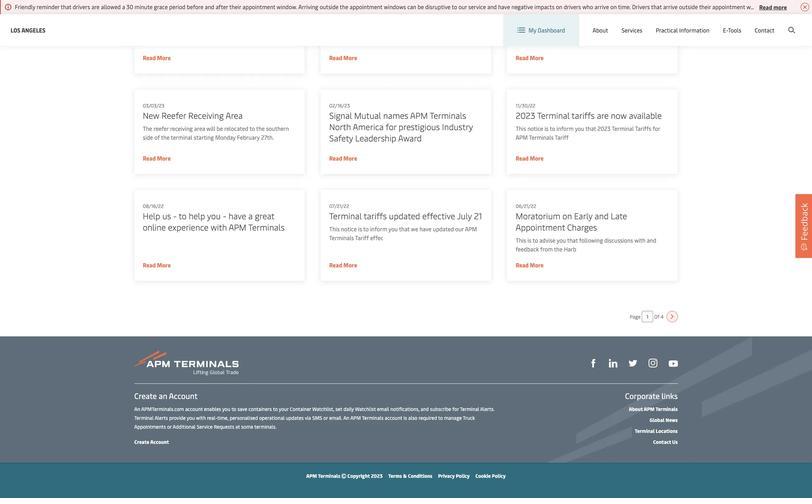 Task type: locate. For each thing, give the bounding box(es) containing it.
terms
[[389, 473, 402, 480]]

0 vertical spatial service
[[469, 3, 486, 11]]

notice inside 11/30/22 2023 terminal tariffs are now available this notice is to inform you that 2023 terminal tariffs for apm terminals tariff
[[528, 125, 544, 132]]

about button
[[593, 14, 609, 46]]

this down the "11/30/22"
[[516, 125, 527, 132]]

0 vertical spatial an
[[134, 406, 140, 413]]

1 horizontal spatial drivers
[[564, 3, 582, 11]]

2 vertical spatial this
[[516, 237, 527, 244]]

0 horizontal spatial policy
[[456, 473, 470, 480]]

late
[[611, 210, 628, 222]]

on
[[556, 3, 563, 11], [611, 3, 617, 11], [563, 210, 572, 222]]

on left the time. at the top right of page
[[611, 3, 617, 11]]

appointment inside the appointment window updates as we continue to modernize, strive to offer better service and increase our flexibility with the current volumes and ch
[[516, 3, 566, 14]]

read for 2023
[[516, 154, 529, 162]]

0 horizontal spatial about
[[593, 26, 609, 34]]

policy for cookie policy
[[492, 473, 506, 480]]

our down continue
[[549, 27, 558, 34]]

1 vertical spatial will
[[408, 29, 417, 37]]

notice inside "07/21/22 terminal tariffs updated effective july 21 this notice is to inform you that we have updated our apm terminals tariff effec"
[[341, 225, 357, 233]]

real-
[[207, 415, 218, 422]]

that for terminal tariffs updated effective july 21
[[399, 225, 410, 233]]

the right from at right
[[555, 245, 563, 253]]

1 horizontal spatial service
[[645, 18, 663, 25]]

will left no
[[408, 29, 417, 37]]

that inside "07/21/22 terminal tariffs updated effective july 21 this notice is to inform you that we have updated our apm terminals tariff effec"
[[399, 225, 410, 233]]

enables
[[204, 406, 221, 413]]

their up the "management"
[[229, 3, 241, 11]]

terminals.
[[255, 424, 277, 431]]

privacy policy link
[[438, 473, 470, 480]]

america
[[353, 121, 384, 132]]

terms & conditions link
[[389, 473, 433, 480]]

0 horizontal spatial we
[[399, 29, 406, 37]]

2 vertical spatial have
[[420, 225, 432, 233]]

policy right privacy on the right bottom of page
[[456, 473, 470, 480]]

1 horizontal spatial tariff
[[555, 134, 569, 141]]

create right /
[[761, 21, 777, 29]]

1 horizontal spatial a
[[249, 210, 253, 222]]

2 vertical spatial 2023
[[371, 473, 383, 480]]

news
[[666, 417, 678, 424]]

current
[[606, 27, 625, 34]]

terminals inside the 02/16/23 signal mutual names apm terminals north america for prestigious industry safety leadership award
[[430, 110, 467, 121]]

allowed
[[101, 3, 121, 11]]

the down the strive
[[596, 27, 605, 34]]

terminals inside 11/30/22 2023 terminal tariffs are now available this notice is to inform you that 2023 terminal tariffs for apm terminals tariff
[[529, 134, 554, 141]]

0 vertical spatial tariffs
[[572, 110, 595, 121]]

feedback
[[516, 245, 539, 253]]

1 vertical spatial notice
[[341, 225, 357, 233]]

arrive right the who
[[595, 3, 610, 11]]

account left enables
[[185, 406, 203, 413]]

create left an
[[134, 391, 157, 402]]

1 vertical spatial inform
[[370, 225, 388, 233]]

0 vertical spatial we
[[524, 18, 531, 25]]

notice down the "11/30/22"
[[528, 125, 544, 132]]

mutual
[[355, 110, 381, 121]]

0 horizontal spatial service
[[469, 3, 486, 11]]

1 horizontal spatial their
[[700, 3, 712, 11]]

monday up pools
[[354, 29, 374, 37]]

1 vertical spatial tariffs
[[364, 210, 387, 222]]

1 drivers from the left
[[73, 3, 90, 11]]

0 horizontal spatial account
[[185, 406, 203, 413]]

- left windows
[[378, 3, 382, 14]]

service up 'ch'
[[645, 18, 663, 25]]

youtube image
[[669, 361, 678, 367]]

that
[[61, 3, 71, 11], [652, 3, 662, 11], [586, 125, 597, 132], [399, 225, 410, 233], [568, 237, 578, 244]]

with right help
[[211, 222, 227, 233]]

02/16/23 signal mutual names apm terminals north america for prestigious industry safety leadership award
[[330, 102, 473, 144]]

0 vertical spatial about
[[593, 26, 609, 34]]

tariff inside 11/30/22 2023 terminal tariffs are now available this notice is to inform you that 2023 terminal tariffs for apm terminals tariff
[[555, 134, 569, 141]]

or right sms
[[324, 415, 328, 422]]

help
[[189, 210, 205, 222]]

1 horizontal spatial will
[[408, 29, 417, 37]]

0 vertical spatial account
[[778, 21, 799, 29]]

bare chassis - important procedure change effective monday may 8th, we will no longer allow bare pool-of-pools chassis to
[[330, 3, 470, 46]]

apm left ⓒ
[[307, 473, 317, 480]]

instagram link
[[649, 359, 658, 368]]

more
[[774, 3, 788, 11]]

-
[[378, 3, 382, 14], [173, 210, 177, 222], [223, 210, 227, 222]]

is inside 06/21/22 moratorium on early and late appointment charges this is to advise you that following discussions with and feedback from the harb
[[528, 237, 532, 244]]

2 vertical spatial we
[[411, 225, 419, 233]]

0 horizontal spatial -
[[173, 210, 177, 222]]

arrive up practical at the top right of page
[[664, 3, 678, 11]]

advise
[[540, 237, 556, 244]]

no
[[418, 29, 424, 37]]

06/21/22 moratorium on early and late appointment charges this is to advise you that following discussions with and feedback from the harb
[[516, 203, 657, 253]]

is
[[545, 125, 549, 132], [358, 225, 362, 233], [528, 237, 532, 244], [404, 415, 407, 422]]

that for 2023 terminal tariffs are now available
[[586, 125, 597, 132]]

tolerance
[[251, 3, 286, 14]]

information
[[680, 26, 710, 34]]

is inside "07/21/22 terminal tariffs updated effective july 21 this notice is to inform you that we have updated our apm terminals tariff effec"
[[358, 225, 362, 233]]

to inside 08/16/22 help us - to help you - have a great online experience with apm terminals
[[179, 210, 187, 222]]

tariffs inside 11/30/22 2023 terminal tariffs are now available this notice is to inform you that 2023 terminal tariffs for apm terminals tariff
[[572, 110, 595, 121]]

receiving
[[170, 125, 193, 132]]

1 vertical spatial create
[[134, 391, 157, 402]]

terminal
[[538, 110, 570, 121], [612, 125, 634, 132], [330, 210, 362, 222], [460, 406, 480, 413], [134, 415, 154, 422], [635, 428, 655, 435]]

terminal inside "07/21/22 terminal tariffs updated effective july 21 this notice is to inform you that we have updated our apm terminals tariff effec"
[[330, 210, 362, 222]]

0 vertical spatial will
[[768, 3, 777, 11]]

you
[[575, 125, 585, 132], [207, 210, 221, 222], [389, 225, 398, 233], [557, 237, 566, 244], [222, 406, 231, 413], [187, 415, 195, 422]]

1 vertical spatial updated
[[433, 225, 454, 233]]

we inside the appointment window updates as we continue to modernize, strive to offer better service and increase our flexibility with the current volumes and ch
[[524, 18, 531, 25]]

27th.
[[261, 134, 274, 141]]

tariff
[[555, 134, 569, 141], [355, 234, 369, 242]]

1 vertical spatial this
[[330, 225, 340, 233]]

1 vertical spatial appointment
[[516, 222, 566, 233]]

1 vertical spatial service
[[645, 18, 663, 25]]

terminal locations
[[635, 428, 678, 435]]

0 vertical spatial or
[[324, 415, 328, 422]]

30
[[127, 3, 133, 11]]

angeles
[[22, 26, 46, 34]]

1 vertical spatial monday
[[215, 134, 236, 141]]

1 horizontal spatial an
[[344, 415, 350, 422]]

will inside the 03/03/23 new reefer receiving area the reefer receiving area will be relocated to the southern side of the terminal starting monday february 27th.
[[207, 125, 215, 132]]

outside up "change"
[[320, 3, 339, 11]]

0 vertical spatial this
[[516, 125, 527, 132]]

2 vertical spatial create
[[134, 439, 149, 446]]

the up "change"
[[340, 3, 349, 11]]

have down effective at the right of page
[[420, 225, 432, 233]]

with down the strive
[[584, 27, 595, 34]]

0 horizontal spatial notice
[[341, 225, 357, 233]]

account down turned at the right of the page
[[778, 21, 799, 29]]

your
[[279, 406, 289, 413]]

tariff for terminal
[[555, 134, 569, 141]]

will right area
[[207, 125, 215, 132]]

global
[[676, 21, 693, 29], [650, 417, 665, 424]]

apm inside 11/30/22 2023 terminal tariffs are now available this notice is to inform you that 2023 terminal tariffs for apm terminals tariff
[[516, 134, 528, 141]]

0 horizontal spatial arrive
[[595, 3, 610, 11]]

for left award
[[386, 121, 397, 132]]

2 drivers from the left
[[564, 3, 582, 11]]

zero
[[233, 3, 249, 14]]

1 horizontal spatial or
[[324, 415, 328, 422]]

apm down july
[[465, 225, 477, 233]]

read more for as we continue to modernize, strive to offer better service and increase our flexibility with the current volumes and ch
[[516, 54, 544, 62]]

about down corporate
[[629, 406, 643, 413]]

1 policy from the left
[[456, 473, 470, 480]]

tariff for tariffs
[[355, 234, 369, 242]]

1 vertical spatial our
[[549, 27, 558, 34]]

for up manage
[[453, 406, 459, 413]]

read more for effective monday may 8th, we will no longer allow bare pool-of-pools chassis to
[[330, 54, 358, 62]]

appointment up e-
[[713, 3, 746, 11]]

strive
[[592, 18, 606, 25]]

have left great in the top of the page
[[229, 210, 246, 222]]

have left negative
[[499, 3, 511, 11]]

2 appointment from the top
[[516, 222, 566, 233]]

monday
[[354, 29, 374, 37], [215, 134, 236, 141]]

volumes
[[626, 27, 648, 34]]

their up menu
[[700, 3, 712, 11]]

1 vertical spatial or
[[167, 424, 172, 431]]

2 horizontal spatial have
[[499, 3, 511, 11]]

0 horizontal spatial will
[[207, 125, 215, 132]]

practical information
[[656, 26, 710, 34]]

0 horizontal spatial an
[[134, 406, 140, 413]]

is inside 11/30/22 2023 terminal tariffs are now available this notice is to inform you that 2023 terminal tariffs for apm terminals tariff
[[545, 125, 549, 132]]

create down appointments in the left of the page
[[134, 439, 149, 446]]

our down july
[[456, 225, 464, 233]]

1 appointment from the top
[[516, 3, 566, 14]]

tariff inside "07/21/22 terminal tariffs updated effective july 21 this notice is to inform you that we have updated our apm terminals tariff effec"
[[355, 234, 369, 242]]

for inside 11/30/22 2023 terminal tariffs are now available this notice is to inform you that 2023 terminal tariffs for apm terminals tariff
[[653, 125, 661, 132]]

following
[[580, 237, 604, 244]]

area
[[194, 125, 205, 132]]

create an account
[[134, 391, 198, 402]]

1 horizontal spatial have
[[420, 225, 432, 233]]

21
[[474, 210, 482, 222]]

inform inside "07/21/22 terminal tariffs updated effective july 21 this notice is to inform you that we have updated our apm terminals tariff effec"
[[370, 225, 388, 233]]

4
[[661, 314, 664, 320]]

policy right cookie
[[492, 473, 506, 480]]

are
[[92, 3, 100, 11], [597, 110, 609, 121]]

1 appointment from the left
[[243, 3, 276, 11]]

linkedin image
[[609, 360, 618, 368]]

my dashboard
[[529, 26, 566, 34]]

appointment up continue
[[516, 3, 566, 14]]

updated left effective at the right of page
[[389, 210, 421, 222]]

1 their from the left
[[229, 3, 241, 11]]

will inside bare chassis - important procedure change effective monday may 8th, we will no longer allow bare pool-of-pools chassis to
[[408, 29, 417, 37]]

account down email
[[385, 415, 403, 422]]

for inside the 02/16/23 signal mutual names apm terminals north america for prestigious industry safety leadership award
[[386, 121, 397, 132]]

you inside 08/16/22 help us - to help you - have a great online experience with apm terminals
[[207, 210, 221, 222]]

06/21/22
[[516, 203, 537, 210]]

2 their from the left
[[700, 3, 712, 11]]

1 horizontal spatial tariffs
[[572, 110, 595, 121]]

2 outside from the left
[[680, 3, 699, 11]]

global news link
[[650, 417, 678, 424]]

and inside an apmterminals.com account enables you to save containers to your container watchlist, set daily watchlist email notifications, and subscribe for terminal alerts. terminal alerts provide you with real-time, personalised operational updates via sms or email. an apm terminals account is also required to manage truck appointments or additional service requests at some terminals.
[[421, 406, 429, 413]]

1 vertical spatial account
[[385, 415, 403, 422]]

outside up global menu button
[[680, 3, 699, 11]]

account right an
[[169, 391, 198, 402]]

twitter image
[[629, 360, 638, 368]]

with right discussions
[[635, 237, 646, 244]]

this inside 06/21/22 moratorium on early and late appointment charges this is to advise you that following discussions with and feedback from the harb
[[516, 237, 527, 244]]

this for terminal tariffs updated effective july 21
[[330, 225, 340, 233]]

1 horizontal spatial be
[[418, 3, 424, 11]]

1 vertical spatial contact
[[654, 439, 672, 446]]

have
[[499, 3, 511, 11], [229, 210, 246, 222], [420, 225, 432, 233]]

0 vertical spatial monday
[[354, 29, 374, 37]]

a left great in the top of the page
[[249, 210, 253, 222]]

2 vertical spatial our
[[456, 225, 464, 233]]

1 horizontal spatial inform
[[557, 125, 574, 132]]

about down the strive
[[593, 26, 609, 34]]

service inside the appointment window updates as we continue to modernize, strive to offer better service and increase our flexibility with the current volumes and ch
[[645, 18, 663, 25]]

is inside an apmterminals.com account enables you to save containers to your container watchlist, set daily watchlist email notifications, and subscribe for terminal alerts. terminal alerts provide you with real-time, personalised operational updates via sms or email. an apm terminals account is also required to manage truck appointments or additional service requests at some terminals.
[[404, 415, 407, 422]]

terminals inside an apmterminals.com account enables you to save containers to your container watchlist, set daily watchlist email notifications, and subscribe for terminal alerts. terminal alerts provide you with real-time, personalised operational updates via sms or email. an apm terminals account is also required to manage truck appointments or additional service requests at some terminals.
[[362, 415, 384, 422]]

0 horizontal spatial tariffs
[[364, 210, 387, 222]]

0 horizontal spatial are
[[92, 3, 100, 11]]

1 horizontal spatial -
[[223, 210, 227, 222]]

for inside an apmterminals.com account enables you to save containers to your container watchlist, set daily watchlist email notifications, and subscribe for terminal alerts. terminal alerts provide you with real-time, personalised operational updates via sms or email. an apm terminals account is also required to manage truck appointments or additional service requests at some terminals.
[[453, 406, 459, 413]]

bare
[[458, 29, 470, 37]]

apm inside 08/16/22 help us - to help you - have a great online experience with apm terminals
[[229, 222, 247, 233]]

appointment window updates as we continue to modernize, strive to offer better service and increase our flexibility with the current volumes and ch
[[516, 3, 666, 34]]

service up bare
[[469, 3, 486, 11]]

0 vertical spatial tariff
[[555, 134, 569, 141]]

terminal locations link
[[635, 428, 678, 435]]

for left zero
[[220, 3, 231, 14]]

2 vertical spatial will
[[207, 125, 215, 132]]

this inside 11/30/22 2023 terminal tariffs are now available this notice is to inform you that 2023 terminal tariffs for apm terminals tariff
[[516, 125, 527, 132]]

read more
[[760, 3, 788, 11]]

read for apm
[[143, 261, 156, 269]]

0 vertical spatial a
[[122, 3, 125, 11]]

apm left great in the top of the page
[[229, 222, 247, 233]]

apm inside "07/21/22 terminal tariffs updated effective july 21 this notice is to inform you that we have updated our apm terminals tariff effec"
[[465, 225, 477, 233]]

0 horizontal spatial have
[[229, 210, 246, 222]]

manage
[[445, 415, 462, 422]]

1 horizontal spatial 2023
[[516, 110, 536, 121]]

los angeles link
[[11, 26, 46, 35]]

1 horizontal spatial are
[[597, 110, 609, 121]]

this inside "07/21/22 terminal tariffs updated effective july 21 this notice is to inform you that we have updated our apm terminals tariff effec"
[[330, 225, 340, 233]]

be left turned at the right of the page
[[778, 3, 785, 11]]

and left late
[[595, 210, 609, 222]]

appointment left window.
[[243, 3, 276, 11]]

us
[[673, 439, 678, 446]]

global inside button
[[676, 21, 693, 29]]

this down 07/21/22
[[330, 225, 340, 233]]

and down as
[[516, 27, 526, 34]]

drivers left allowed on the top of the page
[[73, 3, 90, 11]]

notice for 2023
[[528, 125, 544, 132]]

more for help us - to help you - have a great online experience with apm terminals
[[157, 261, 171, 269]]

or
[[324, 415, 328, 422], [167, 424, 172, 431]]

0 vertical spatial notice
[[528, 125, 544, 132]]

0 vertical spatial are
[[92, 3, 100, 11]]

1 horizontal spatial global
[[676, 21, 693, 29]]

1 horizontal spatial we
[[411, 225, 419, 233]]

with inside an apmterminals.com account enables you to save containers to your container watchlist, set daily watchlist email notifications, and subscribe for terminal alerts. terminal alerts provide you with real-time, personalised operational updates via sms or email. an apm terminals account is also required to manage truck appointments or additional service requests at some terminals.
[[196, 415, 206, 422]]

with
[[584, 27, 595, 34], [211, 222, 227, 233], [635, 237, 646, 244], [196, 415, 206, 422]]

are inside 11/30/22 2023 terminal tariffs are now available this notice is to inform you that 2023 terminal tariffs for apm terminals tariff
[[597, 110, 609, 121]]

policy for privacy policy
[[456, 473, 470, 480]]

alerts.
[[481, 406, 495, 413]]

1 horizontal spatial appointment
[[350, 3, 383, 11]]

pier
[[143, 3, 157, 14]]

1 vertical spatial tariff
[[355, 234, 369, 242]]

inform inside 11/30/22 2023 terminal tariffs are now available this notice is to inform you that 2023 terminal tariffs for apm terminals tariff
[[557, 125, 574, 132]]

the
[[143, 125, 152, 132]]

0 vertical spatial inform
[[557, 125, 574, 132]]

monday inside the 03/03/23 new reefer receiving area the reefer receiving area will be relocated to the southern side of the terminal starting monday february 27th.
[[215, 134, 236, 141]]

2 policy from the left
[[492, 473, 506, 480]]

for right tariffs
[[653, 125, 661, 132]]

drivers up modernize,
[[564, 3, 582, 11]]

that inside 06/21/22 moratorium on early and late appointment charges this is to advise you that following discussions with and feedback from the harb
[[568, 237, 578, 244]]

service
[[197, 424, 213, 431]]

appointment up advise
[[516, 222, 566, 233]]

account down appointments in the left of the page
[[150, 439, 169, 446]]

appointment up "change"
[[350, 3, 383, 11]]

an
[[134, 406, 140, 413], [344, 415, 350, 422]]

pool-
[[330, 38, 343, 46]]

2 appointment from the left
[[350, 3, 383, 11]]

we inside "07/21/22 terminal tariffs updated effective july 21 this notice is to inform you that we have updated our apm terminals tariff effec"
[[411, 225, 419, 233]]

for
[[220, 3, 231, 14], [386, 121, 397, 132], [653, 125, 661, 132], [453, 406, 459, 413]]

apm down daily
[[351, 415, 361, 422]]

on inside 06/21/22 moratorium on early and late appointment charges this is to advise you that following discussions with and feedback from the harb
[[563, 210, 572, 222]]

and left 'ch'
[[649, 27, 658, 34]]

operational
[[259, 415, 285, 422]]

or down alerts
[[167, 424, 172, 431]]

an down daily
[[344, 415, 350, 422]]

and up required
[[421, 406, 429, 413]]

are left allowed on the top of the page
[[92, 3, 100, 11]]

global menu
[[676, 21, 708, 29]]

a inside 08/16/22 help us - to help you - have a great online experience with apm terminals
[[249, 210, 253, 222]]

1 vertical spatial are
[[597, 110, 609, 121]]

2 horizontal spatial we
[[524, 18, 531, 25]]

a left the 30
[[122, 3, 125, 11]]

0 horizontal spatial monday
[[215, 134, 236, 141]]

create for create an account
[[134, 391, 157, 402]]

about
[[593, 26, 609, 34], [629, 406, 643, 413]]

apm down the "11/30/22"
[[516, 134, 528, 141]]

with inside 08/16/22 help us - to help you - have a great online experience with apm terminals
[[211, 222, 227, 233]]

2 horizontal spatial -
[[378, 3, 382, 14]]

more for the reefer receiving area will be relocated to the southern side of the terminal starting monday february 27th.
[[157, 154, 171, 162]]

login / create account link
[[729, 14, 799, 35]]

monday down relocated
[[215, 134, 236, 141]]

and left negative
[[488, 3, 497, 11]]

be right can at the right top of page
[[418, 3, 424, 11]]

are left now
[[597, 110, 609, 121]]

0 horizontal spatial their
[[229, 3, 241, 11]]

be left relocated
[[217, 125, 223, 132]]

disruptive
[[426, 3, 451, 11]]

an up appointments in the left of the page
[[134, 406, 140, 413]]

with up service
[[196, 415, 206, 422]]

page
[[630, 314, 641, 320]]

los
[[11, 26, 20, 34]]

0 vertical spatial global
[[676, 21, 693, 29]]

0 vertical spatial contact
[[755, 26, 775, 34]]

apm right names
[[411, 110, 428, 121]]

read more for signal mutual names apm terminals north america for prestigious industry safety leadership award
[[330, 154, 358, 162]]

1 vertical spatial account
[[169, 391, 198, 402]]

notice down 07/21/22
[[341, 225, 357, 233]]

effective
[[330, 29, 352, 37]]

1 horizontal spatial notice
[[528, 125, 544, 132]]

early
[[575, 210, 593, 222]]

terminals inside 08/16/22 help us - to help you - have a great online experience with apm terminals
[[248, 222, 285, 233]]

have inside 08/16/22 help us - to help you - have a great online experience with apm terminals
[[229, 210, 246, 222]]

apm inside the 02/16/23 signal mutual names apm terminals north america for prestigious industry safety leadership award
[[411, 110, 428, 121]]

updated down effective at the right of page
[[433, 225, 454, 233]]

1 vertical spatial global
[[650, 417, 665, 424]]

0 horizontal spatial updated
[[389, 210, 421, 222]]

our right "disruptive"
[[459, 3, 467, 11]]

0 vertical spatial account
[[185, 406, 203, 413]]

will right window
[[768, 3, 777, 11]]

create inside login / create account link
[[761, 21, 777, 29]]

this up feedback
[[516, 237, 527, 244]]

1 vertical spatial an
[[344, 415, 350, 422]]

- right us
[[173, 210, 177, 222]]

global news
[[650, 417, 678, 424]]

apmterminals.com
[[141, 406, 184, 413]]

that inside 11/30/22 2023 terminal tariffs are now available this notice is to inform you that 2023 terminal tariffs for apm terminals tariff
[[586, 125, 597, 132]]

0 vertical spatial create
[[761, 21, 777, 29]]

0 horizontal spatial drivers
[[73, 3, 90, 11]]

03/03/23 new reefer receiving area the reefer receiving area will be relocated to the southern side of the terminal starting monday february 27th.
[[143, 102, 289, 141]]

time.
[[619, 3, 631, 11]]

on left early
[[563, 210, 572, 222]]

0 horizontal spatial outside
[[320, 3, 339, 11]]

1 horizontal spatial account
[[385, 415, 403, 422]]

you inside "07/21/22 terminal tariffs updated effective july 21 this notice is to inform you that we have updated our apm terminals tariff effec"
[[389, 225, 398, 233]]

1 horizontal spatial policy
[[492, 473, 506, 480]]

1 horizontal spatial about
[[629, 406, 643, 413]]

0 horizontal spatial appointment
[[243, 3, 276, 11]]

- right help
[[223, 210, 227, 222]]

awa
[[804, 3, 813, 11]]



Task type: describe. For each thing, give the bounding box(es) containing it.
1 horizontal spatial updated
[[433, 225, 454, 233]]

notifications,
[[391, 406, 420, 413]]

procedure
[[424, 3, 462, 14]]

read for we
[[330, 261, 342, 269]]

location
[[632, 21, 654, 28]]

read for following
[[516, 261, 529, 269]]

southern
[[266, 125, 289, 132]]

drivers
[[633, 3, 650, 11]]

you inside 06/21/22 moratorium on early and late appointment charges this is to advise you that following discussions with and feedback from the harb
[[557, 237, 566, 244]]

global for global menu
[[676, 21, 693, 29]]

is for terminal
[[358, 225, 362, 233]]

with inside the appointment window updates as we continue to modernize, strive to offer better service and increase our flexibility with the current volumes and ch
[[584, 27, 595, 34]]

2 arrive from the left
[[664, 3, 678, 11]]

read more for this notice is to inform you that 2023 terminal tariffs for apm terminals tariff
[[516, 154, 544, 162]]

create for create account
[[134, 439, 149, 446]]

create account link
[[134, 439, 169, 446]]

dashboard
[[538, 26, 566, 34]]

instagram image
[[649, 359, 658, 368]]

read more for the reefer receiving area will be relocated to the southern side of the terminal starting monday february 27th.
[[143, 154, 171, 162]]

increase
[[527, 27, 548, 34]]

reminder
[[37, 3, 60, 11]]

subscribe
[[430, 406, 452, 413]]

of
[[154, 134, 160, 141]]

ch
[[660, 27, 666, 34]]

read more for this is to advise you that following discussions with and feedback from the harb
[[516, 261, 544, 269]]

reefer
[[162, 110, 186, 121]]

more for this notice is to inform you that we have updated our apm terminals tariff effec
[[344, 261, 358, 269]]

new
[[143, 110, 160, 121]]

alerts
[[155, 415, 168, 422]]

2 horizontal spatial will
[[768, 3, 777, 11]]

feedback button
[[796, 194, 813, 258]]

discussions
[[605, 237, 634, 244]]

appointment inside 06/21/22 moratorium on early and late appointment charges this is to advise you that following discussions with and feedback from the harb
[[516, 222, 566, 233]]

contact for contact us
[[654, 439, 672, 446]]

arriving
[[299, 3, 319, 11]]

for inside pier 400 recognised for zero tolerance contractor safety management
[[220, 3, 231, 14]]

is for moratorium
[[528, 237, 532, 244]]

to inside 11/30/22 2023 terminal tariffs are now available this notice is to inform you that 2023 terminal tariffs for apm terminals tariff
[[550, 125, 556, 132]]

0 horizontal spatial a
[[122, 3, 125, 11]]

0 vertical spatial have
[[499, 3, 511, 11]]

practical information button
[[656, 14, 710, 46]]

to inside bare chassis - important procedure change effective monday may 8th, we will no longer allow bare pool-of-pools chassis to
[[386, 38, 391, 46]]

read for allow
[[330, 54, 342, 62]]

- inside bare chassis - important procedure change effective monday may 8th, we will no longer allow bare pool-of-pools chassis to
[[378, 3, 382, 14]]

fill 44 link
[[629, 359, 638, 368]]

is for 2023
[[545, 125, 549, 132]]

read inside button
[[760, 3, 773, 11]]

of-
[[343, 38, 351, 46]]

and right discussions
[[647, 237, 657, 244]]

the inside the appointment window updates as we continue to modernize, strive to offer better service and increase our flexibility with the current volumes and ch
[[596, 27, 605, 34]]

updates
[[600, 3, 631, 14]]

that for moratorium on early and late appointment charges
[[568, 237, 578, 244]]

about for about apm terminals
[[629, 406, 643, 413]]

signal
[[330, 110, 352, 121]]

minute
[[135, 3, 153, 11]]

400
[[159, 3, 175, 14]]

you inside 11/30/22 2023 terminal tariffs are now available this notice is to inform you that 2023 terminal tariffs for apm terminals tariff
[[575, 125, 585, 132]]

close alert image
[[801, 3, 810, 11]]

window
[[747, 3, 767, 11]]

1 vertical spatial 2023
[[598, 125, 611, 132]]

los angeles
[[11, 26, 46, 34]]

relocated
[[224, 125, 248, 132]]

period
[[169, 3, 186, 11]]

3 appointment from the left
[[713, 3, 746, 11]]

shape link
[[590, 359, 598, 368]]

our inside the appointment window updates as we continue to modernize, strive to offer better service and increase our flexibility with the current volumes and ch
[[549, 27, 558, 34]]

feedback
[[799, 203, 811, 241]]

appointments
[[134, 424, 166, 431]]

more for as we continue to modernize, strive to offer better service and increase our flexibility with the current volumes and ch
[[530, 54, 544, 62]]

1 arrive from the left
[[595, 3, 610, 11]]

switch
[[613, 21, 630, 28]]

negative
[[512, 3, 534, 11]]

monday inside bare chassis - important procedure change effective monday may 8th, we will no longer allow bare pool-of-pools chassis to
[[354, 29, 374, 37]]

facebook image
[[590, 360, 598, 368]]

cookie
[[476, 473, 491, 480]]

read more button
[[760, 2, 788, 11]]

window.
[[277, 3, 297, 11]]

about for about
[[593, 26, 609, 34]]

windows
[[384, 3, 406, 11]]

names
[[384, 110, 409, 121]]

read more for help us - to help you - have a great online experience with apm terminals
[[143, 261, 171, 269]]

important
[[384, 3, 422, 14]]

of 4
[[655, 314, 664, 320]]

help
[[143, 210, 160, 222]]

chassis
[[366, 38, 385, 46]]

area
[[226, 110, 243, 121]]

08/16/22 help us - to help you - have a great online experience with apm terminals
[[143, 203, 285, 233]]

with inside 06/21/22 moratorium on early and late appointment charges this is to advise you that following discussions with and feedback from the harb
[[635, 237, 646, 244]]

more for this is to advise you that following discussions with and feedback from the harb
[[530, 261, 544, 269]]

tariffs inside "07/21/22 terminal tariffs updated effective july 21 this notice is to inform you that we have updated our apm terminals tariff effec"
[[364, 210, 387, 222]]

leadership
[[356, 132, 397, 144]]

terminals inside "07/21/22 terminal tariffs updated effective july 21 this notice is to inform you that we have updated our apm terminals tariff effec"
[[330, 234, 354, 242]]

before
[[187, 3, 204, 11]]

industry
[[442, 121, 473, 132]]

on right impacts
[[556, 3, 563, 11]]

1 outside from the left
[[320, 3, 339, 11]]

inform for terminal
[[557, 125, 574, 132]]

read for southern
[[143, 154, 156, 162]]

continue
[[532, 18, 555, 25]]

menu
[[694, 21, 708, 29]]

experience
[[168, 222, 209, 233]]

to inside the 03/03/23 new reefer receiving area the reefer receiving area will be relocated to the southern side of the terminal starting monday february 27th.
[[250, 125, 255, 132]]

effec
[[371, 234, 384, 242]]

read for increase
[[516, 54, 529, 62]]

apm down corporate links
[[644, 406, 655, 413]]

we inside bare chassis - important procedure change effective monday may 8th, we will no longer allow bare pool-of-pools chassis to
[[399, 29, 406, 37]]

harb
[[564, 245, 577, 253]]

can
[[408, 3, 417, 11]]

the right 'of'
[[161, 134, 170, 141]]

login
[[742, 21, 756, 29]]

apm inside an apmterminals.com account enables you to save containers to your container watchlist, set daily watchlist email notifications, and subscribe for terminal alerts. terminal alerts provide you with real-time, personalised operational updates via sms or email. an apm terminals account is also required to manage truck appointments or additional service requests at some terminals.
[[351, 415, 361, 422]]

friendly
[[15, 3, 35, 11]]

more for effective monday may 8th, we will no longer allow bare pool-of-pools chassis to
[[344, 54, 358, 62]]

of
[[655, 314, 660, 320]]

tariffs
[[636, 125, 652, 132]]

0 vertical spatial our
[[459, 3, 467, 11]]

management
[[209, 14, 259, 25]]

recognised
[[177, 3, 218, 14]]

0 vertical spatial 2023
[[516, 110, 536, 121]]

personalised
[[230, 415, 258, 422]]

locations
[[656, 428, 678, 435]]

window
[[568, 3, 598, 14]]

requests
[[214, 424, 235, 431]]

are for now
[[597, 110, 609, 121]]

available
[[630, 110, 662, 121]]

this for 2023 terminal tariffs are now available
[[516, 125, 527, 132]]

be inside the 03/03/23 new reefer receiving area the reefer receiving area will be relocated to the southern side of the terminal starting monday february 27th.
[[217, 125, 223, 132]]

more for signal mutual names apm terminals north america for prestigious industry safety leadership award
[[344, 154, 358, 162]]

apmt footer logo image
[[134, 351, 239, 376]]

0 horizontal spatial or
[[167, 424, 172, 431]]

email.
[[329, 415, 343, 422]]

07/21/22
[[330, 203, 349, 210]]

the inside 06/21/22 moratorium on early and late appointment charges this is to advise you that following discussions with and feedback from the harb
[[555, 245, 563, 253]]

cookie policy link
[[476, 473, 506, 480]]

e-
[[724, 26, 729, 34]]

after
[[216, 3, 228, 11]]

notice for terminal
[[341, 225, 357, 233]]

our inside "07/21/22 terminal tariffs updated effective july 21 this notice is to inform you that we have updated our apm terminals tariff effec"
[[456, 225, 464, 233]]

contact for contact
[[755, 26, 775, 34]]

2 horizontal spatial be
[[778, 3, 785, 11]]

to inside "07/21/22 terminal tariffs updated effective july 21 this notice is to inform you that we have updated our apm terminals tariff effec"
[[364, 225, 369, 233]]

inform for tariffs
[[370, 225, 388, 233]]

0 horizontal spatial 2023
[[371, 473, 383, 480]]

read more for this notice is to inform you that we have updated our apm terminals tariff effec
[[330, 261, 358, 269]]

linkedin__x28_alt_x29__3_ link
[[609, 359, 618, 368]]

pools
[[351, 38, 365, 46]]

cookie policy
[[476, 473, 506, 480]]

more for this notice is to inform you that 2023 terminal tariffs for apm terminals tariff
[[530, 154, 544, 162]]

corporate links
[[626, 391, 678, 402]]

july
[[458, 210, 472, 222]]

Page number field
[[642, 311, 654, 323]]

have inside "07/21/22 terminal tariffs updated effective july 21 this notice is to inform you that we have updated our apm terminals tariff effec"
[[420, 225, 432, 233]]

/
[[757, 21, 759, 29]]

to inside 06/21/22 moratorium on early and late appointment charges this is to advise you that following discussions with and feedback from the harb
[[533, 237, 539, 244]]

updates
[[286, 415, 304, 422]]

friendly reminder that drivers are allowed a 30 minute grace period before and after their appointment window. arriving outside the appointment windows can be disruptive to our service and have negative impacts on drivers who arrive on time. drivers that arrive outside their appointment window will be turned awa
[[15, 3, 813, 11]]

global for global news
[[650, 417, 665, 424]]

are for allowed
[[92, 3, 100, 11]]

as
[[516, 18, 522, 25]]

the up 27th.
[[256, 125, 265, 132]]

conditions
[[408, 473, 433, 480]]

and left after
[[205, 3, 214, 11]]

an
[[159, 391, 167, 402]]

impacts
[[535, 3, 555, 11]]

login / create account
[[742, 21, 799, 29]]

flexibility
[[559, 27, 583, 34]]

privacy
[[438, 473, 455, 480]]

0 vertical spatial updated
[[389, 210, 421, 222]]

contact us
[[654, 439, 678, 446]]

2 vertical spatial account
[[150, 439, 169, 446]]



Task type: vqa. For each thing, say whether or not it's contained in the screenshot.


